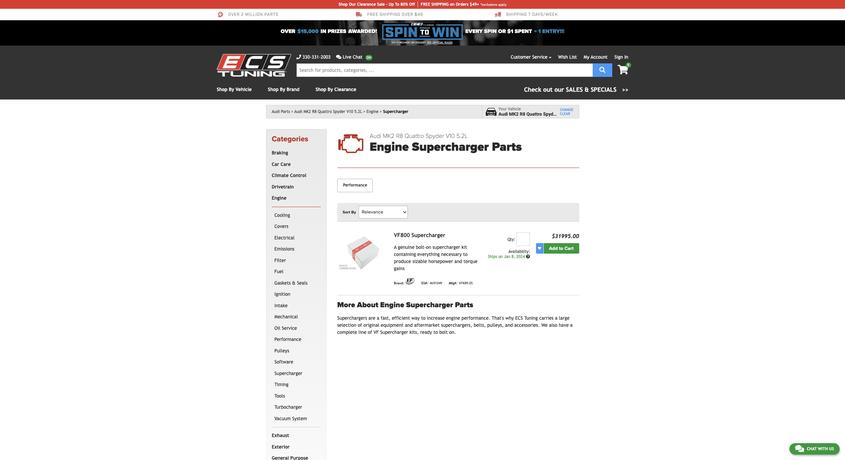 Task type: vqa. For each thing, say whether or not it's contained in the screenshot.
"also"
yes



Task type: describe. For each thing, give the bounding box(es) containing it.
es#:
[[422, 282, 429, 286]]

covers
[[275, 224, 289, 229]]

wish list
[[559, 54, 578, 60]]

cooling
[[275, 213, 290, 218]]

we
[[542, 323, 548, 328]]

also
[[550, 323, 558, 328]]

performance.
[[462, 316, 491, 321]]

intake
[[275, 303, 288, 309]]

filter
[[275, 258, 286, 263]]

tools
[[275, 394, 285, 399]]

0 horizontal spatial performance link
[[273, 334, 320, 346]]

supercharger inside engine subcategories element
[[275, 371, 303, 376]]

emissions link
[[273, 244, 320, 255]]

$15,000
[[298, 28, 319, 35]]

ignition link
[[273, 289, 320, 301]]

category navigation element
[[266, 129, 327, 461]]

0 vertical spatial performance
[[343, 183, 368, 188]]

v10 inside your vehicle audi mk2 r8 quattro spyder v10 5.2l
[[559, 111, 568, 117]]

cart
[[565, 246, 574, 252]]

v10 for audi mk2 r8 quattro spyder v10 5.2l engine supercharger parts
[[446, 132, 455, 140]]

no purchase necessary. see official rules .
[[392, 41, 454, 44]]

to left the bolt
[[434, 330, 438, 335]]

shop by brand
[[268, 87, 300, 92]]

ships
[[489, 255, 498, 259]]

shipping
[[380, 12, 401, 17]]

7
[[529, 12, 531, 17]]

spyder inside your vehicle audi mk2 r8 quattro spyder v10 5.2l
[[544, 111, 558, 117]]

ignition
[[275, 292, 291, 297]]

my account
[[584, 54, 608, 60]]

audi inside your vehicle audi mk2 r8 quattro spyder v10 5.2l
[[499, 111, 509, 117]]

shop by clearance link
[[316, 87, 357, 92]]

2003
[[321, 54, 331, 60]]

1 horizontal spatial engine link
[[367, 109, 382, 114]]

2 horizontal spatial and
[[506, 323, 513, 328]]

jan
[[505, 255, 511, 259]]

shipping 7 days/week
[[507, 12, 559, 17]]

containing
[[394, 252, 416, 257]]

comments image
[[796, 445, 805, 453]]

service for oil service
[[282, 326, 297, 331]]

engine inside audi mk2 r8 quattro spyder v10 5.2l engine supercharger parts
[[370, 140, 409, 154]]

sizable
[[413, 259, 428, 264]]

2
[[241, 12, 244, 17]]

audi for audi parts
[[272, 109, 280, 114]]

free shipping over $49 link
[[356, 11, 424, 18]]

vf800 supercharger
[[394, 232, 446, 239]]

car care
[[272, 162, 291, 167]]

add to wish list image
[[539, 247, 542, 250]]

$1
[[508, 28, 514, 35]]

free shipping over $49
[[368, 12, 424, 17]]

over
[[402, 12, 414, 17]]

comments image
[[336, 55, 342, 59]]

on for ping
[[450, 2, 455, 7]]

quattro for audi mk2 r8 quattro spyder v10 5.2l engine supercharger parts
[[405, 132, 424, 140]]

phone image
[[297, 55, 301, 59]]

quattro inside your vehicle audi mk2 r8 quattro spyder v10 5.2l
[[527, 111, 543, 117]]

mfg#: vfk89-05
[[449, 282, 473, 286]]

spyder for audi mk2 r8 quattro spyder v10 5.2l engine supercharger parts
[[426, 132, 445, 140]]

your vehicle audi mk2 r8 quattro spyder v10 5.2l
[[499, 107, 578, 117]]

braking link
[[271, 148, 320, 159]]

every spin or $1 spent = 1 entry!!!
[[466, 28, 565, 35]]

mk2 for audi mk2 r8 quattro spyder v10 5.2l engine supercharger parts
[[383, 132, 395, 140]]

care
[[281, 162, 291, 167]]

sales
[[567, 86, 583, 93]]

brand:
[[394, 282, 405, 286]]

filter link
[[273, 255, 320, 267]]

vfk89-
[[459, 282, 470, 286]]

shop by vehicle
[[217, 87, 252, 92]]

by for brand
[[280, 87, 286, 92]]

clearance for our
[[358, 2, 376, 7]]

vacuum system link
[[273, 414, 320, 425]]

2024
[[517, 255, 525, 259]]

engine
[[447, 316, 461, 321]]

add
[[550, 246, 558, 252]]

0 horizontal spatial and
[[405, 323, 413, 328]]

drivetrain link
[[271, 182, 320, 193]]

see official rules link
[[428, 41, 453, 45]]

supercharger inside superchargers are a fast, efficient way to increase engine performance. that's why ecs tuning carries a large selection of original equipment and aftermarket superchargers, belts, pulleys, and accessories. we also have a complete line of vf supercharger kits, ready to bolt on.
[[381, 330, 409, 335]]

list
[[570, 54, 578, 60]]

genuine
[[398, 245, 415, 250]]

pulleys
[[275, 348, 290, 354]]

shopping cart image
[[618, 65, 629, 75]]

free
[[368, 12, 379, 17]]

every
[[466, 28, 483, 35]]

r8 for audi mk2 r8 quattro spyder v10 5.2l engine supercharger parts
[[397, 132, 403, 140]]

availability:
[[509, 249, 531, 254]]

05
[[470, 282, 473, 286]]

prizes
[[328, 28, 347, 35]]

mfg#:
[[449, 282, 458, 286]]

80%
[[401, 2, 408, 7]]

sort
[[343, 210, 351, 215]]

0 horizontal spatial parts
[[281, 109, 290, 114]]

our
[[349, 2, 356, 7]]

live
[[343, 54, 352, 60]]

off
[[410, 2, 415, 7]]

by for vehicle
[[229, 87, 234, 92]]

tools link
[[273, 391, 320, 402]]

produce
[[394, 259, 412, 264]]

shop by vehicle link
[[217, 87, 252, 92]]

r8 inside your vehicle audi mk2 r8 quattro spyder v10 5.2l
[[520, 111, 526, 117]]

0 horizontal spatial a
[[377, 316, 380, 321]]

entry!!!
[[543, 28, 565, 35]]

audi mk2 r8 quattro spyder v10 5.2l engine supercharger parts
[[370, 132, 522, 154]]

that's
[[492, 316, 505, 321]]

account
[[591, 54, 608, 60]]

emissions
[[275, 247, 295, 252]]

climate control
[[272, 173, 307, 178]]

your
[[499, 107, 507, 111]]

car
[[272, 162, 279, 167]]

necessary
[[442, 252, 462, 257]]

2 horizontal spatial on
[[499, 255, 503, 259]]

efficient
[[392, 316, 410, 321]]

331-
[[312, 54, 321, 60]]

ships on jan 8, 2024
[[489, 255, 527, 259]]

engine link inside category navigation element
[[271, 193, 320, 204]]

supercharger
[[433, 245, 461, 250]]



Task type: locate. For each thing, give the bounding box(es) containing it.
vf engineering - corporate logo image
[[406, 278, 415, 285]]

1 horizontal spatial service
[[533, 54, 548, 60]]

chat left the with
[[808, 447, 818, 452]]

$49+
[[470, 2, 480, 7]]

accessories.
[[515, 323, 540, 328]]

0 vertical spatial over
[[228, 12, 240, 17]]

vehicle down ecs tuning image
[[236, 87, 252, 92]]

parts inside audi mk2 r8 quattro spyder v10 5.2l engine supercharger parts
[[492, 140, 522, 154]]

0 horizontal spatial &
[[293, 281, 296, 286]]

1 horizontal spatial chat
[[808, 447, 818, 452]]

0 horizontal spatial spyder
[[333, 109, 346, 114]]

and down why
[[506, 323, 513, 328]]

1 vertical spatial parts
[[492, 140, 522, 154]]

1 horizontal spatial v10
[[446, 132, 455, 140]]

0 vertical spatial vehicle
[[236, 87, 252, 92]]

rules
[[445, 41, 453, 44]]

1 horizontal spatial parts
[[455, 301, 474, 310]]

over for over $15,000 in prizes
[[281, 28, 296, 35]]

on
[[450, 2, 455, 7], [427, 245, 432, 250], [499, 255, 503, 259]]

shop our clearance sale - up to 80% off link
[[339, 1, 419, 7]]

performance
[[343, 183, 368, 188], [275, 337, 302, 343]]

live chat
[[343, 54, 363, 60]]

sales & specials link
[[525, 85, 629, 94]]

2 horizontal spatial a
[[571, 323, 573, 328]]

2 horizontal spatial parts
[[492, 140, 522, 154]]

5.2l inside audi mk2 r8 quattro spyder v10 5.2l engine supercharger parts
[[457, 132, 468, 140]]

1 vertical spatial chat
[[808, 447, 818, 452]]

question circle image
[[527, 255, 531, 259]]

quattro inside audi mk2 r8 quattro spyder v10 5.2l engine supercharger parts
[[405, 132, 424, 140]]

over 2 million parts
[[228, 12, 279, 17]]

mk2 inside your vehicle audi mk2 r8 quattro spyder v10 5.2l
[[510, 111, 519, 117]]

r8 inside audi mk2 r8 quattro spyder v10 5.2l engine supercharger parts
[[397, 132, 403, 140]]

0 horizontal spatial r8
[[312, 109, 317, 114]]

1 vertical spatial over
[[281, 28, 296, 35]]

1 horizontal spatial quattro
[[405, 132, 424, 140]]

2 horizontal spatial v10
[[559, 111, 568, 117]]

1 horizontal spatial on
[[450, 2, 455, 7]]

& right the sales
[[585, 86, 590, 93]]

0 vertical spatial engine link
[[367, 109, 382, 114]]

more about engine supercharger parts
[[338, 301, 474, 310]]

clearance up audi mk2 r8 quattro spyder v10 5.2l link
[[335, 87, 357, 92]]

1 horizontal spatial of
[[368, 330, 373, 335]]

on right ping
[[450, 2, 455, 7]]

0 horizontal spatial over
[[228, 12, 240, 17]]

chat right live
[[353, 54, 363, 60]]

0 horizontal spatial engine link
[[271, 193, 320, 204]]

electrical link
[[273, 233, 320, 244]]

5.2l for audi mk2 r8 quattro spyder v10 5.2l engine supercharger parts
[[457, 132, 468, 140]]

vacuum system
[[275, 416, 307, 422]]

a
[[377, 316, 380, 321], [556, 316, 558, 321], [571, 323, 573, 328]]

1 horizontal spatial and
[[455, 259, 463, 264]]

fast,
[[381, 316, 391, 321]]

on for bolt-
[[427, 245, 432, 250]]

and up kits,
[[405, 323, 413, 328]]

1 horizontal spatial spyder
[[426, 132, 445, 140]]

& inside engine subcategories element
[[293, 281, 296, 286]]

by down ecs tuning image
[[229, 87, 234, 92]]

chat inside chat with us link
[[808, 447, 818, 452]]

shop for shop by clearance
[[316, 87, 327, 92]]

to inside button
[[560, 246, 564, 252]]

oil service link
[[273, 323, 320, 334]]

to down kit
[[464, 252, 468, 257]]

mk2 for audi mk2 r8 quattro spyder v10 5.2l
[[304, 109, 311, 114]]

1 horizontal spatial a
[[556, 316, 558, 321]]

engine link
[[367, 109, 382, 114], [271, 193, 320, 204]]

1 horizontal spatial &
[[585, 86, 590, 93]]

1 vertical spatial performance link
[[273, 334, 320, 346]]

shop for shop our clearance sale - up to 80% off
[[339, 2, 348, 7]]

in
[[625, 54, 629, 60]]

v10 inside audi mk2 r8 quattro spyder v10 5.2l engine supercharger parts
[[446, 132, 455, 140]]

vehicle inside your vehicle audi mk2 r8 quattro spyder v10 5.2l
[[508, 107, 521, 111]]

by for clearance
[[328, 87, 333, 92]]

and inside a genuine bolt-on supercharger kit containing everything necessary to produce sizable horsepower and torque gains
[[455, 259, 463, 264]]

system
[[292, 416, 307, 422]]

0 vertical spatial clearance
[[358, 2, 376, 7]]

performance inside engine subcategories element
[[275, 337, 302, 343]]

2 horizontal spatial quattro
[[527, 111, 543, 117]]

or
[[499, 28, 507, 35]]

5.2l inside your vehicle audi mk2 r8 quattro spyder v10 5.2l
[[569, 111, 578, 117]]

audi mk2 r8 quattro spyder v10 5.2l
[[295, 109, 362, 114]]

1 horizontal spatial 5.2l
[[457, 132, 468, 140]]

2 vertical spatial parts
[[455, 301, 474, 310]]

vehicle
[[236, 87, 252, 92], [508, 107, 521, 111]]

purchase
[[397, 41, 411, 44]]

to right add
[[560, 246, 564, 252]]

over for over 2 million parts
[[228, 12, 240, 17]]

1 horizontal spatial over
[[281, 28, 296, 35]]

pulleys,
[[488, 323, 504, 328]]

everything
[[418, 252, 440, 257]]

selection
[[338, 323, 357, 328]]

0 horizontal spatial chat
[[353, 54, 363, 60]]

on left jan on the right of the page
[[499, 255, 503, 259]]

5.2l for audi mk2 r8 quattro spyder v10 5.2l
[[355, 109, 362, 114]]

gaskets & seals link
[[273, 278, 320, 289]]

& left seals
[[293, 281, 296, 286]]

$49
[[415, 12, 424, 17]]

v10 for audi mk2 r8 quattro spyder v10 5.2l
[[347, 109, 354, 114]]

mk2 inside audi mk2 r8 quattro spyder v10 5.2l engine supercharger parts
[[383, 132, 395, 140]]

add to cart
[[550, 246, 574, 252]]

service right customer
[[533, 54, 548, 60]]

quattro for audi mk2 r8 quattro spyder v10 5.2l
[[318, 109, 332, 114]]

over $15,000 in prizes
[[281, 28, 347, 35]]

wish
[[559, 54, 569, 60]]

chat inside live chat link
[[353, 54, 363, 60]]

0 horizontal spatial 5.2l
[[355, 109, 362, 114]]

0 horizontal spatial clearance
[[335, 87, 357, 92]]

customer service
[[511, 54, 548, 60]]

engine subcategories element
[[272, 207, 321, 428]]

0 horizontal spatial on
[[427, 245, 432, 250]]

parts
[[265, 12, 279, 17]]

0 vertical spatial &
[[585, 86, 590, 93]]

1 vertical spatial performance
[[275, 337, 302, 343]]

to inside a genuine bolt-on supercharger kit containing everything necessary to produce sizable horsepower and torque gains
[[464, 252, 468, 257]]

superchargers,
[[442, 323, 473, 328]]

in
[[321, 28, 327, 35]]

and down necessary
[[455, 259, 463, 264]]

sign in link
[[615, 54, 629, 60]]

service for customer service
[[533, 54, 548, 60]]

0 horizontal spatial vehicle
[[236, 87, 252, 92]]

1 horizontal spatial performance link
[[338, 179, 373, 192]]

r8 for audi mk2 r8 quattro spyder v10 5.2l
[[312, 109, 317, 114]]

official
[[433, 41, 444, 44]]

clearance for by
[[335, 87, 357, 92]]

exhaust
[[272, 433, 289, 439]]

service inside customer service popup button
[[533, 54, 548, 60]]

by up audi mk2 r8 quattro spyder v10 5.2l link
[[328, 87, 333, 92]]

performance link up the sort by
[[338, 179, 373, 192]]

no
[[392, 41, 396, 44]]

1 vertical spatial of
[[368, 330, 373, 335]]

gaskets
[[275, 281, 291, 286]]

0 horizontal spatial v10
[[347, 109, 354, 114]]

superchargers
[[338, 316, 367, 321]]

search image
[[600, 67, 606, 73]]

1 horizontal spatial mk2
[[383, 132, 395, 140]]

2 vertical spatial on
[[499, 255, 503, 259]]

performance link down oil service at the left of the page
[[273, 334, 320, 346]]

a up "also"
[[556, 316, 558, 321]]

to right the way
[[422, 316, 426, 321]]

audi inside audi mk2 r8 quattro spyder v10 5.2l engine supercharger parts
[[370, 132, 382, 140]]

a genuine bolt-on supercharger kit containing everything necessary to produce sizable horsepower and torque gains
[[394, 245, 478, 271]]

on inside a genuine bolt-on supercharger kit containing everything necessary to produce sizable horsepower and torque gains
[[427, 245, 432, 250]]

0 horizontal spatial performance
[[275, 337, 302, 343]]

spent
[[515, 28, 533, 35]]

2 horizontal spatial 5.2l
[[569, 111, 578, 117]]

v10
[[347, 109, 354, 114], [559, 111, 568, 117], [446, 132, 455, 140]]

engine inside "link"
[[272, 196, 287, 201]]

by right the "sort"
[[352, 210, 356, 215]]

0 vertical spatial parts
[[281, 109, 290, 114]]

0 vertical spatial chat
[[353, 54, 363, 60]]

pulleys link
[[273, 346, 320, 357]]

service inside oil service link
[[282, 326, 297, 331]]

1 vertical spatial on
[[427, 245, 432, 250]]

1 vertical spatial &
[[293, 281, 296, 286]]

vf800
[[394, 232, 410, 239]]

cooling link
[[273, 210, 320, 221]]

1 horizontal spatial clearance
[[358, 2, 376, 7]]

2 horizontal spatial mk2
[[510, 111, 519, 117]]

sort by
[[343, 210, 356, 215]]

ecs tuning 'spin to win' contest logo image
[[383, 23, 463, 40]]

on up everything
[[427, 245, 432, 250]]

exterior
[[272, 445, 290, 450]]

way
[[412, 316, 420, 321]]

spyder for audi mk2 r8 quattro spyder v10 5.2l
[[333, 109, 346, 114]]

by left brand
[[280, 87, 286, 92]]

1 vertical spatial vehicle
[[508, 107, 521, 111]]

1 vertical spatial clearance
[[335, 87, 357, 92]]

thumbnail image image
[[338, 233, 389, 271]]

1 vertical spatial service
[[282, 326, 297, 331]]

wish list link
[[559, 54, 578, 60]]

& for sales
[[585, 86, 590, 93]]

None number field
[[517, 233, 531, 246]]

over left $15,000
[[281, 28, 296, 35]]

a right have at the bottom right of page
[[571, 323, 573, 328]]

4691049
[[430, 282, 443, 286]]

2 horizontal spatial spyder
[[544, 111, 558, 117]]

add to cart button
[[544, 243, 580, 254]]

shipping 7 days/week link
[[495, 11, 559, 18]]

days/week
[[533, 12, 559, 17]]

clear
[[561, 112, 571, 116]]

performance down oil service at the left of the page
[[275, 337, 302, 343]]

audi for audi mk2 r8 quattro spyder v10 5.2l engine supercharger parts
[[370, 132, 382, 140]]

1 vertical spatial engine link
[[271, 193, 320, 204]]

1 horizontal spatial performance
[[343, 183, 368, 188]]

superchargers are a fast, efficient way to increase engine performance. that's why ecs tuning carries a large selection of original equipment and aftermarket superchargers, belts, pulleys, and accessories. we also have a complete line of vf supercharger kits, ready to bolt on.
[[338, 316, 573, 335]]

0 vertical spatial of
[[358, 323, 362, 328]]

1 horizontal spatial r8
[[397, 132, 403, 140]]

1 horizontal spatial vehicle
[[508, 107, 521, 111]]

service down mechanical in the left bottom of the page
[[282, 326, 297, 331]]

audi for audi mk2 r8 quattro spyder v10 5.2l
[[295, 109, 303, 114]]

a right are
[[377, 316, 380, 321]]

over left '2'
[[228, 12, 240, 17]]

& for gaskets
[[293, 281, 296, 286]]

clearance up free
[[358, 2, 376, 7]]

spyder inside audi mk2 r8 quattro spyder v10 5.2l engine supercharger parts
[[426, 132, 445, 140]]

0 vertical spatial service
[[533, 54, 548, 60]]

of up line
[[358, 323, 362, 328]]

0 horizontal spatial service
[[282, 326, 297, 331]]

supercharger inside audi mk2 r8 quattro spyder v10 5.2l engine supercharger parts
[[412, 140, 489, 154]]

ecs tuning image
[[217, 54, 291, 77]]

r8
[[312, 109, 317, 114], [520, 111, 526, 117], [397, 132, 403, 140]]

Search text field
[[297, 63, 593, 77]]

carries
[[540, 316, 554, 321]]

oil
[[275, 326, 281, 331]]

performance up the sort by
[[343, 183, 368, 188]]

orders
[[456, 2, 469, 7]]

supercharger
[[384, 109, 409, 114], [412, 140, 489, 154], [412, 232, 446, 239], [407, 301, 454, 310], [381, 330, 409, 335], [275, 371, 303, 376]]

horsepower
[[429, 259, 454, 264]]

million
[[245, 12, 263, 17]]

mechanical
[[275, 315, 298, 320]]

vehicle right your
[[508, 107, 521, 111]]

of
[[358, 323, 362, 328], [368, 330, 373, 335]]

0 vertical spatial performance link
[[338, 179, 373, 192]]

chat
[[353, 54, 363, 60], [808, 447, 818, 452]]

software link
[[273, 357, 320, 368]]

vf
[[374, 330, 379, 335]]

us
[[830, 447, 835, 452]]

electrical
[[275, 235, 295, 241]]

shipping
[[507, 12, 528, 17]]

0 horizontal spatial mk2
[[304, 109, 311, 114]]

330-
[[303, 54, 312, 60]]

shop for shop by vehicle
[[217, 87, 228, 92]]

qty:
[[508, 237, 516, 242]]

2 horizontal spatial r8
[[520, 111, 526, 117]]

0 horizontal spatial quattro
[[318, 109, 332, 114]]

.
[[453, 41, 454, 44]]

engine
[[367, 109, 379, 114], [370, 140, 409, 154], [272, 196, 287, 201], [381, 301, 405, 310]]

of left "vf"
[[368, 330, 373, 335]]

line
[[359, 330, 367, 335]]

covers link
[[273, 221, 320, 233]]

gains
[[394, 266, 405, 271]]

ready
[[421, 330, 433, 335]]

0 horizontal spatial of
[[358, 323, 362, 328]]

mechanical link
[[273, 312, 320, 323]]

spyder
[[333, 109, 346, 114], [544, 111, 558, 117], [426, 132, 445, 140]]

change clear
[[561, 108, 574, 116]]

0 vertical spatial on
[[450, 2, 455, 7]]

330-331-2003
[[303, 54, 331, 60]]

large
[[560, 316, 570, 321]]

shop for shop by brand
[[268, 87, 279, 92]]

over 2 million parts link
[[217, 11, 279, 18]]

complete
[[338, 330, 357, 335]]

change
[[561, 108, 574, 112]]



